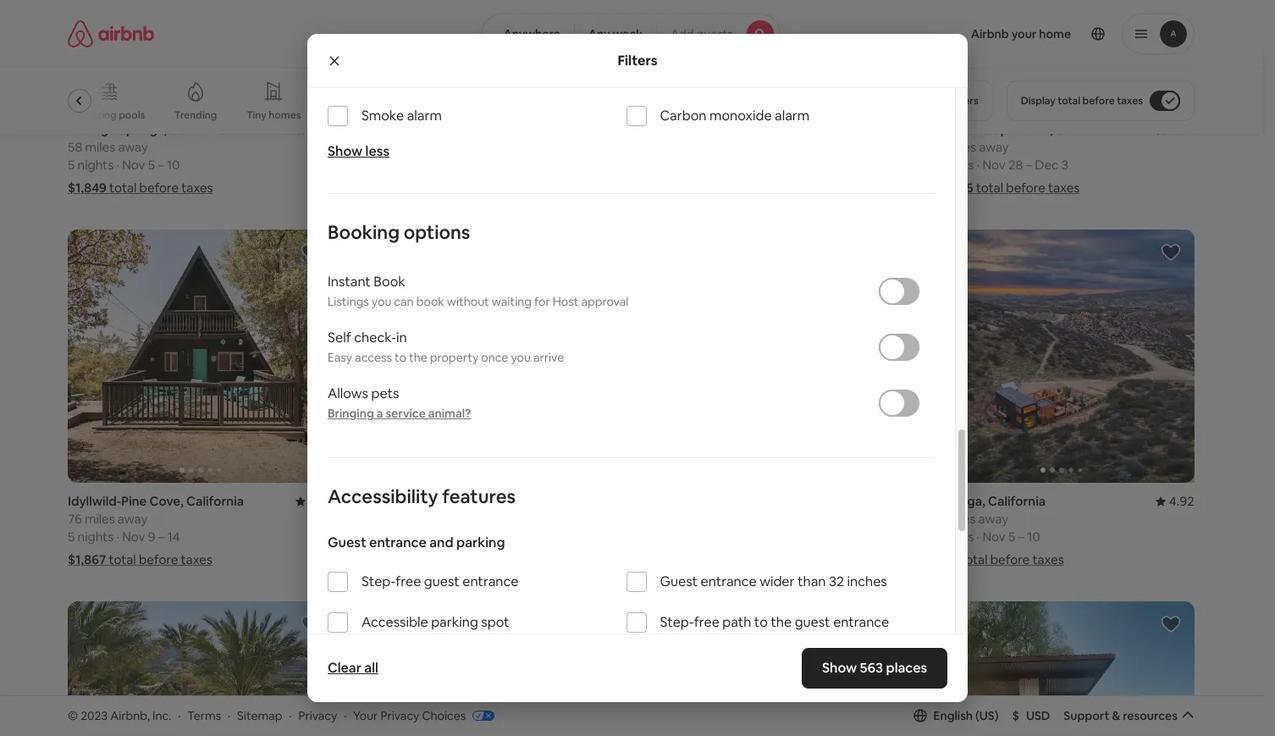 Task type: describe. For each thing, give the bounding box(es) containing it.
14 inside idyllwild-pine cove, california 76 miles away 5 nights · nov 9 – 14 $1,867 total before taxes
[[167, 529, 180, 545]]

than
[[798, 573, 826, 591]]

away inside borrego springs, california 58 miles away 5 nights · nov 5 – 10 $1,849 total before taxes
[[118, 139, 148, 155]]

aguanga,
[[928, 493, 986, 509]]

san juan capistrano, california 60 miles away 5 nights · nov 28 – dec 3 $12,835 total before taxes
[[928, 121, 1114, 196]]

farms
[[412, 108, 441, 122]]

borrego
[[68, 121, 116, 137]]

563
[[860, 659, 883, 677]]

60
[[928, 139, 944, 155]]

total inside borrego springs, california 58 miles away 5 nights · nov 5 – 10 $1,849 total before taxes
[[109, 180, 137, 196]]

features
[[442, 485, 516, 508]]

pine for idyllwild-pine cove, california 76 miles away 5 nights · nov 9 – 14 $1,867 total before taxes
[[121, 493, 147, 509]]

allows pets bringing a service animal?
[[328, 385, 471, 421]]

taxes inside the 'tecate, mexico 37 miles away 5 nights $1,307 total before taxes'
[[467, 180, 499, 196]]

4.92 out of 5 average rating image
[[1156, 493, 1195, 509]]

support & resources button
[[1064, 708, 1195, 723]]

bringing
[[328, 406, 374, 421]]

book
[[374, 273, 406, 291]]

easy
[[328, 350, 352, 365]]

smoke alarm
[[362, 107, 442, 125]]

step- for step-free path to the guest entrance
[[660, 613, 694, 631]]

nights inside aguanga, california 56 miles away 5 nights · nov 5 – 10 $970 total before taxes
[[938, 529, 974, 545]]

nov inside san juan capistrano, california 60 miles away 5 nights · nov 28 – dec 3 $12,835 total before taxes
[[983, 157, 1006, 173]]

show 563 places link
[[802, 648, 948, 689]]

add to wishlist: temecula, california image
[[300, 614, 321, 634]]

self
[[328, 329, 351, 347]]

california inside aguanga, california 56 miles away 5 nights · nov 5 – 10 $970 total before taxes
[[988, 493, 1046, 509]]

pools
[[119, 108, 145, 122]]

nov inside idyllwild-pine cove, california 76 miles away 5 nights · nov 9 – 14 $1,867 total before taxes
[[122, 529, 145, 545]]

clear
[[328, 659, 362, 677]]

56
[[928, 511, 943, 527]]

tiny homes
[[247, 108, 301, 122]]

pine for idyllwild-pine cove, california
[[695, 121, 721, 137]]

taxes inside san juan capistrano, california 60 miles away 5 nights · nov 28 – dec 3 $12,835 total before taxes
[[1049, 180, 1080, 196]]

once
[[481, 350, 508, 365]]

mexico
[[401, 121, 444, 137]]

all
[[364, 659, 378, 677]]

host
[[553, 294, 579, 309]]

miles inside aguanga, california 56 miles away 5 nights · nov 5 – 10 $970 total before taxes
[[946, 511, 976, 527]]

entrance down 40
[[369, 534, 427, 552]]

clear all button
[[319, 651, 387, 685]]

free for guest
[[396, 573, 421, 591]]

carbon monoxide alarm
[[660, 107, 810, 125]]

choices
[[422, 708, 466, 723]]

for
[[534, 294, 550, 309]]

your privacy choices link
[[353, 708, 495, 724]]

4.97 out of 5 average rating image
[[295, 121, 334, 137]]

you inside instant book listings you can book without waiting for host approval
[[372, 294, 392, 309]]

none search field containing anywhere
[[482, 14, 781, 54]]

options
[[404, 220, 470, 244]]

before inside idyllwild-pine cove, california 76 miles away 5 nights · nov 9 – 14 $1,867 total before taxes
[[139, 551, 178, 567]]

total inside julian, california 40 miles away 5 nights · nov 14 – 19 $1,489 total before taxes
[[396, 551, 423, 567]]

booking options
[[328, 220, 470, 244]]

0 vertical spatial parking
[[457, 534, 505, 552]]

california inside julian, california 40 miles away 5 nights · nov 14 – 19 $1,489 total before taxes
[[395, 493, 453, 509]]

5 inside san juan capistrano, california 60 miles away 5 nights · nov 28 – dec 3 $12,835 total before taxes
[[928, 157, 935, 173]]

guest entrance wider than 32 inches
[[660, 573, 887, 591]]

1 privacy from the left
[[298, 708, 337, 723]]

2023
[[81, 708, 108, 723]]

anywhere
[[503, 26, 561, 42]]

and
[[430, 534, 454, 552]]

dec
[[1035, 157, 1059, 173]]

airbnb,
[[110, 708, 150, 723]]

instant
[[328, 273, 371, 291]]

smoke
[[362, 107, 404, 125]]

countryside
[[796, 108, 855, 122]]

– inside borrego springs, california 58 miles away 5 nights · nov 5 – 10 $1,849 total before taxes
[[158, 157, 164, 173]]

group containing amazing pools
[[68, 68, 905, 134]]

julian, california 40 miles away 5 nights · nov 14 – 19 $1,489 total before taxes
[[355, 493, 500, 567]]

listings
[[328, 294, 369, 309]]

$ usd
[[1013, 708, 1051, 723]]

step-free guest entrance
[[362, 573, 519, 591]]

©
[[68, 708, 78, 723]]

5 inside julian, california 40 miles away 5 nights · nov 14 – 19 $1,489 total before taxes
[[355, 529, 362, 545]]

entrance down inches
[[834, 613, 889, 631]]

arrive
[[534, 350, 564, 365]]

19
[[459, 529, 472, 545]]

away inside julian, california 40 miles away 5 nights · nov 14 – 19 $1,489 total before taxes
[[405, 511, 435, 527]]

miles inside san juan capistrano, california 60 miles away 5 nights · nov 28 – dec 3 $12,835 total before taxes
[[946, 139, 977, 155]]

path
[[723, 613, 752, 631]]

amazing pools
[[74, 108, 145, 122]]

· inside aguanga, california 56 miles away 5 nights · nov 5 – 10 $970 total before taxes
[[977, 529, 980, 545]]

week
[[613, 26, 643, 42]]

&
[[1112, 708, 1121, 723]]

less
[[366, 143, 390, 160]]

total inside san juan capistrano, california 60 miles away 5 nights · nov 28 – dec 3 $12,835 total before taxes
[[976, 180, 1004, 196]]

3
[[1062, 157, 1069, 173]]

support
[[1064, 708, 1110, 723]]

show for show map
[[592, 633, 623, 648]]

waiting
[[492, 294, 532, 309]]

before down idyllwild-pine cove, california
[[715, 180, 754, 196]]

total right $2,802
[[685, 180, 712, 196]]

add to wishlist: aguanga, california image
[[1161, 242, 1182, 263]]

away inside the 'tecate, mexico 37 miles away 5 nights $1,307 total before taxes'
[[404, 139, 434, 155]]

9
[[148, 529, 155, 545]]

$2,802 total before taxes
[[642, 180, 788, 196]]

2 alarm from the left
[[775, 107, 810, 125]]

filters dialog
[[307, 0, 968, 702]]

taxes inside borrego springs, california 58 miles away 5 nights · nov 5 – 10 $1,849 total before taxes
[[182, 180, 213, 196]]

english (us)
[[934, 708, 999, 723]]

service
[[386, 406, 426, 421]]

$1,849
[[68, 180, 107, 196]]

you inside self check-in easy access to the property once you arrive
[[511, 350, 531, 365]]

away inside aguanga, california 56 miles away 5 nights · nov 5 – 10 $970 total before taxes
[[979, 511, 1009, 527]]

nights inside idyllwild-pine cove, california 76 miles away 5 nights · nov 9 – 14 $1,867 total before taxes
[[78, 529, 114, 545]]

california inside borrego springs, california 58 miles away 5 nights · nov 5 – 10 $1,849 total before taxes
[[170, 121, 227, 137]]

add to wishlist: fallbrook, california image
[[1161, 614, 1182, 634]]

resources
[[1123, 708, 1178, 723]]

places
[[886, 659, 927, 677]]

32
[[829, 573, 844, 591]]

2 privacy from the left
[[381, 708, 420, 723]]

clear all
[[328, 659, 378, 677]]

– inside idyllwild-pine cove, california 76 miles away 5 nights · nov 9 – 14 $1,867 total before taxes
[[158, 529, 164, 545]]

miles inside the 'tecate, mexico 37 miles away 5 nights $1,307 total before taxes'
[[371, 139, 402, 155]]

nights inside san juan capistrano, california 60 miles away 5 nights · nov 28 – dec 3 $12,835 total before taxes
[[938, 157, 974, 173]]

before inside the 'tecate, mexico 37 miles away 5 nights $1,307 total before taxes'
[[425, 180, 465, 196]]

idyllwild- for idyllwild-pine cove, california 76 miles away 5 nights · nov 9 – 14 $1,867 total before taxes
[[68, 493, 121, 509]]

accessible parking spot
[[362, 613, 510, 631]]

taxes inside button
[[1117, 94, 1143, 108]]

before inside san juan capistrano, california 60 miles away 5 nights · nov 28 – dec 3 $12,835 total before taxes
[[1006, 180, 1046, 196]]

$1,489
[[355, 551, 393, 567]]

miles inside julian, california 40 miles away 5 nights · nov 14 – 19 $1,489 total before taxes
[[372, 511, 403, 527]]

© 2023 airbnb, inc. ·
[[68, 708, 181, 723]]

idyllwild- for idyllwild-pine cove, california
[[642, 121, 695, 137]]

guest entrance and parking
[[328, 534, 505, 552]]

animal?
[[428, 406, 471, 421]]

inches
[[847, 573, 887, 591]]

· right terms link
[[228, 708, 231, 723]]

· inside idyllwild-pine cove, california 76 miles away 5 nights · nov 9 – 14 $1,867 total before taxes
[[116, 529, 119, 545]]

· inside san juan capistrano, california 60 miles away 5 nights · nov 28 – dec 3 $12,835 total before taxes
[[977, 157, 980, 173]]



Task type: locate. For each thing, give the bounding box(es) containing it.
entrance up the spot
[[463, 573, 519, 591]]

1 vertical spatial the
[[771, 613, 792, 631]]

idyllwild-
[[642, 121, 695, 137], [68, 493, 121, 509]]

1 horizontal spatial privacy
[[381, 708, 420, 723]]

privacy link
[[298, 708, 337, 723]]

1 alarm from the left
[[407, 107, 442, 125]]

allows
[[328, 385, 368, 403]]

76
[[68, 511, 82, 527]]

guest down and
[[424, 573, 460, 591]]

total right $12,835
[[976, 180, 1004, 196]]

1 14 from the left
[[167, 529, 180, 545]]

show 563 places
[[822, 659, 927, 677]]

0 vertical spatial step-
[[362, 573, 396, 591]]

free for path
[[694, 613, 720, 631]]

tecate,
[[355, 121, 399, 137]]

0 horizontal spatial guest
[[328, 534, 366, 552]]

0 vertical spatial to
[[395, 350, 406, 365]]

cove, right carbon
[[723, 121, 758, 137]]

property
[[430, 350, 479, 365]]

1 horizontal spatial alarm
[[775, 107, 810, 125]]

40
[[355, 511, 370, 527]]

guest for guest entrance wider than 32 inches
[[660, 573, 698, 591]]

1 horizontal spatial idyllwild-
[[642, 121, 695, 137]]

capistrano,
[[984, 121, 1053, 137]]

nights inside julian, california 40 miles away 5 nights · nov 14 – 19 $1,489 total before taxes
[[364, 529, 400, 545]]

taxes inside julian, california 40 miles away 5 nights · nov 14 – 19 $1,489 total before taxes
[[468, 551, 500, 567]]

1 horizontal spatial 10
[[1028, 529, 1041, 545]]

before right display at the top right of page
[[1083, 94, 1115, 108]]

tiny
[[247, 108, 267, 122]]

trending
[[175, 108, 217, 122]]

add to wishlist: idyllwild-pine cove, california image
[[874, 614, 895, 634]]

any week button
[[574, 14, 657, 54]]

california inside idyllwild-pine cove, california 76 miles away 5 nights · nov 9 – 14 $1,867 total before taxes
[[186, 493, 244, 509]]

1 vertical spatial 10
[[1028, 529, 1041, 545]]

entrance up the path
[[701, 573, 757, 591]]

total right $1,867
[[109, 551, 136, 567]]

before up 'step-free guest entrance'
[[426, 551, 465, 567]]

1 vertical spatial parking
[[431, 613, 478, 631]]

california inside san juan capistrano, california 60 miles away 5 nights · nov 28 – dec 3 $12,835 total before taxes
[[1056, 121, 1114, 137]]

terms link
[[187, 708, 221, 723]]

14 inside julian, california 40 miles away 5 nights · nov 14 – 19 $1,489 total before taxes
[[435, 529, 448, 545]]

sitemap link
[[237, 708, 282, 723]]

away right 76
[[118, 511, 148, 527]]

before down springs,
[[139, 180, 179, 196]]

None search field
[[482, 14, 781, 54]]

total right $1,307 at left top
[[395, 180, 423, 196]]

profile element
[[801, 0, 1195, 68]]

parking left the spot
[[431, 613, 478, 631]]

nov left '28'
[[983, 157, 1006, 173]]

total inside aguanga, california 56 miles away 5 nights · nov 5 – 10 $970 total before taxes
[[961, 551, 988, 567]]

0 horizontal spatial show
[[328, 143, 363, 160]]

· left privacy link
[[289, 708, 292, 723]]

37
[[355, 139, 369, 155]]

before inside aguanga, california 56 miles away 5 nights · nov 5 – 10 $970 total before taxes
[[991, 551, 1030, 567]]

· right inc.
[[178, 708, 181, 723]]

pets
[[371, 385, 399, 403]]

to inside self check-in easy access to the property once you arrive
[[395, 350, 406, 365]]

can
[[394, 294, 414, 309]]

any week
[[588, 26, 643, 42]]

0 vertical spatial the
[[409, 350, 427, 365]]

add to wishlist: ramona, california image
[[587, 614, 608, 634]]

pine inside idyllwild-pine cove, california 76 miles away 5 nights · nov 9 – 14 $1,867 total before taxes
[[121, 493, 147, 509]]

wider
[[760, 573, 795, 591]]

1 vertical spatial idyllwild-
[[68, 493, 121, 509]]

1 vertical spatial cove,
[[149, 493, 184, 509]]

parking right and
[[457, 534, 505, 552]]

· left your
[[344, 708, 347, 723]]

· inside borrego springs, california 58 miles away 5 nights · nov 5 – 10 $1,849 total before taxes
[[116, 157, 119, 173]]

total
[[1058, 94, 1081, 108], [109, 180, 137, 196], [395, 180, 423, 196], [685, 180, 712, 196], [976, 180, 1004, 196], [109, 551, 136, 567], [396, 551, 423, 567], [961, 551, 988, 567]]

your
[[353, 708, 378, 723]]

1 vertical spatial guest
[[660, 573, 698, 591]]

1 vertical spatial show
[[592, 633, 623, 648]]

alarm right smoke
[[407, 107, 442, 125]]

step- down $1,489
[[362, 573, 396, 591]]

nights up $1,307 at left top
[[364, 157, 400, 173]]

miles down juan
[[946, 139, 977, 155]]

step- for step-free guest entrance
[[362, 573, 396, 591]]

miles down borrego
[[85, 139, 115, 155]]

guest down 40
[[328, 534, 366, 552]]

nov inside julian, california 40 miles away 5 nights · nov 14 – 19 $1,489 total before taxes
[[409, 529, 432, 545]]

the inside self check-in easy access to the property once you arrive
[[409, 350, 427, 365]]

miles down julian,
[[372, 511, 403, 527]]

away down the mexico on the top left of the page
[[404, 139, 434, 155]]

free
[[396, 573, 421, 591], [694, 613, 720, 631]]

5 inside the 'tecate, mexico 37 miles away 5 nights $1,307 total before taxes'
[[355, 157, 362, 173]]

display total before taxes button
[[1007, 80, 1195, 121]]

booking
[[328, 220, 400, 244]]

english (us) button
[[913, 708, 999, 723]]

springs,
[[119, 121, 167, 137]]

guest down than
[[795, 613, 831, 631]]

accessible
[[362, 613, 428, 631]]

before inside julian, california 40 miles away 5 nights · nov 14 – 19 $1,489 total before taxes
[[426, 551, 465, 567]]

0 horizontal spatial privacy
[[298, 708, 337, 723]]

step- left the path
[[660, 613, 694, 631]]

the down wider
[[771, 613, 792, 631]]

0 horizontal spatial you
[[372, 294, 392, 309]]

show inside button
[[592, 633, 623, 648]]

self check-in easy access to the property once you arrive
[[328, 329, 564, 365]]

total inside the 'tecate, mexico 37 miles away 5 nights $1,307 total before taxes'
[[395, 180, 423, 196]]

10 inside borrego springs, california 58 miles away 5 nights · nov 5 – 10 $1,849 total before taxes
[[167, 157, 180, 173]]

miles right 76
[[85, 511, 115, 527]]

show left map
[[592, 633, 623, 648]]

check-
[[354, 329, 396, 347]]

total right $970
[[961, 551, 988, 567]]

1 vertical spatial to
[[755, 613, 768, 631]]

a
[[377, 406, 383, 421]]

terms · sitemap · privacy ·
[[187, 708, 347, 723]]

nights up $1,867
[[78, 529, 114, 545]]

filters
[[618, 51, 658, 69]]

1 horizontal spatial guest
[[795, 613, 831, 631]]

$
[[1013, 708, 1020, 723]]

monoxide
[[710, 107, 772, 125]]

accessibility
[[328, 485, 438, 508]]

taxes
[[1117, 94, 1143, 108], [182, 180, 213, 196], [467, 180, 499, 196], [757, 180, 788, 196], [1049, 180, 1080, 196], [181, 551, 212, 567], [468, 551, 500, 567], [1033, 551, 1064, 567]]

0 horizontal spatial free
[[396, 573, 421, 591]]

14 right 9
[[167, 529, 180, 545]]

14 left 19 in the bottom left of the page
[[435, 529, 448, 545]]

1 vertical spatial step-
[[660, 613, 694, 631]]

$970
[[928, 551, 958, 567]]

1 vertical spatial you
[[511, 350, 531, 365]]

0 vertical spatial you
[[372, 294, 392, 309]]

away down springs,
[[118, 139, 148, 155]]

1 horizontal spatial the
[[771, 613, 792, 631]]

·
[[116, 157, 119, 173], [977, 157, 980, 173], [116, 529, 119, 545], [403, 529, 406, 545], [977, 529, 980, 545], [178, 708, 181, 723], [228, 708, 231, 723], [289, 708, 292, 723], [344, 708, 347, 723]]

free down guest entrance and parking
[[396, 573, 421, 591]]

1 horizontal spatial you
[[511, 350, 531, 365]]

· down aguanga,
[[977, 529, 980, 545]]

guest for guest entrance and parking
[[328, 534, 366, 552]]

before inside button
[[1083, 94, 1115, 108]]

total right $1,489
[[396, 551, 423, 567]]

cove, for idyllwild-pine cove, california 76 miles away 5 nights · nov 9 – 14 $1,867 total before taxes
[[149, 493, 184, 509]]

away inside idyllwild-pine cove, california 76 miles away 5 nights · nov 9 – 14 $1,867 total before taxes
[[118, 511, 148, 527]]

before inside borrego springs, california 58 miles away 5 nights · nov 5 – 10 $1,849 total before taxes
[[139, 180, 179, 196]]

0 vertical spatial idyllwild-
[[642, 121, 695, 137]]

nights inside borrego springs, california 58 miles away 5 nights · nov 5 – 10 $1,849 total before taxes
[[78, 157, 114, 173]]

1 horizontal spatial guest
[[660, 573, 698, 591]]

miles inside idyllwild-pine cove, california 76 miles away 5 nights · nov 9 – 14 $1,867 total before taxes
[[85, 511, 115, 527]]

nov down springs,
[[122, 157, 145, 173]]

total inside idyllwild-pine cove, california 76 miles away 5 nights · nov 9 – 14 $1,867 total before taxes
[[109, 551, 136, 567]]

1 horizontal spatial step-
[[660, 613, 694, 631]]

show for show less
[[328, 143, 363, 160]]

10 inside aguanga, california 56 miles away 5 nights · nov 5 – 10 $970 total before taxes
[[1028, 529, 1041, 545]]

– inside julian, california 40 miles away 5 nights · nov 14 – 19 $1,489 total before taxes
[[450, 529, 457, 545]]

nov left 9
[[122, 529, 145, 545]]

california
[[170, 121, 227, 137], [760, 121, 818, 137], [1056, 121, 1114, 137], [186, 493, 244, 509], [395, 493, 453, 509], [988, 493, 1046, 509]]

show for show 563 places
[[822, 659, 857, 677]]

usd
[[1026, 708, 1051, 723]]

miles down tecate,
[[371, 139, 402, 155]]

1 horizontal spatial to
[[755, 613, 768, 631]]

taxes inside idyllwild-pine cove, california 76 miles away 5 nights · nov 9 – 14 $1,867 total before taxes
[[181, 551, 212, 567]]

– inside aguanga, california 56 miles away 5 nights · nov 5 – 10 $970 total before taxes
[[1019, 529, 1025, 545]]

nov inside borrego springs, california 58 miles away 5 nights · nov 5 – 10 $1,849 total before taxes
[[122, 157, 145, 173]]

1 vertical spatial guest
[[795, 613, 831, 631]]

· left 9
[[116, 529, 119, 545]]

0 vertical spatial guest
[[424, 573, 460, 591]]

5 inside idyllwild-pine cove, california 76 miles away 5 nights · nov 9 – 14 $1,867 total before taxes
[[68, 529, 75, 545]]

before right $970
[[991, 551, 1030, 567]]

the left 'property'
[[409, 350, 427, 365]]

juan
[[953, 121, 982, 137]]

accessibility features
[[328, 485, 516, 508]]

guest up show map button
[[660, 573, 698, 591]]

cove, for idyllwild-pine cove, california
[[723, 121, 758, 137]]

display total before taxes
[[1021, 94, 1143, 108]]

add to wishlist: idyllwild-pine cove, california image
[[300, 242, 321, 263]]

1 horizontal spatial show
[[592, 633, 623, 648]]

to right the path
[[755, 613, 768, 631]]

tecate, mexico 37 miles away 5 nights $1,307 total before taxes
[[355, 121, 499, 196]]

total inside display total before taxes button
[[1058, 94, 1081, 108]]

1 horizontal spatial 14
[[435, 529, 448, 545]]

in
[[396, 329, 407, 347]]

away inside san juan capistrano, california 60 miles away 5 nights · nov 28 – dec 3 $12,835 total before taxes
[[979, 139, 1009, 155]]

instant book listings you can book without waiting for host approval
[[328, 273, 629, 309]]

· down springs,
[[116, 157, 119, 173]]

privacy left your
[[298, 708, 337, 723]]

0 vertical spatial free
[[396, 573, 421, 591]]

1 vertical spatial pine
[[121, 493, 147, 509]]

4.85 out of 5 average rating image
[[1156, 121, 1195, 137]]

nights up $1,849
[[78, 157, 114, 173]]

borrego springs, california 58 miles away 5 nights · nov 5 – 10 $1,849 total before taxes
[[68, 121, 227, 196]]

5
[[68, 157, 75, 173], [148, 157, 155, 173], [355, 157, 362, 173], [928, 157, 935, 173], [68, 529, 75, 545], [355, 529, 362, 545], [928, 529, 935, 545], [1009, 529, 1016, 545]]

2 horizontal spatial show
[[822, 659, 857, 677]]

amazing
[[74, 108, 117, 122]]

away down accessibility features
[[405, 511, 435, 527]]

0 horizontal spatial pine
[[121, 493, 147, 509]]

approval
[[581, 294, 629, 309]]

· inside julian, california 40 miles away 5 nights · nov 14 – 19 $1,489 total before taxes
[[403, 529, 406, 545]]

total right display at the top right of page
[[1058, 94, 1081, 108]]

idyllwild- up $2,802
[[642, 121, 695, 137]]

miles inside borrego springs, california 58 miles away 5 nights · nov 5 – 10 $1,849 total before taxes
[[85, 139, 115, 155]]

domes
[[335, 108, 369, 122]]

idyllwild- up 76
[[68, 493, 121, 509]]

4.95 out of 5 average rating image
[[295, 493, 334, 509]]

carbon
[[660, 107, 707, 125]]

· down juan
[[977, 157, 980, 173]]

nov down accessibility features
[[409, 529, 432, 545]]

add
[[671, 26, 694, 42]]

0 vertical spatial pine
[[695, 121, 721, 137]]

1 horizontal spatial pine
[[695, 121, 721, 137]]

support & resources
[[1064, 708, 1178, 723]]

0 horizontal spatial idyllwild-
[[68, 493, 121, 509]]

0 vertical spatial guest
[[328, 534, 366, 552]]

to down in
[[395, 350, 406, 365]]

before up the options
[[425, 180, 465, 196]]

bringing a service animal? button
[[328, 406, 471, 421]]

1 horizontal spatial free
[[694, 613, 720, 631]]

2 14 from the left
[[435, 529, 448, 545]]

0 vertical spatial show
[[328, 143, 363, 160]]

14
[[167, 529, 180, 545], [435, 529, 448, 545]]

you right once
[[511, 350, 531, 365]]

taxes inside aguanga, california 56 miles away 5 nights · nov 5 – 10 $970 total before taxes
[[1033, 551, 1064, 567]]

show left '563'
[[822, 659, 857, 677]]

0 horizontal spatial 14
[[167, 529, 180, 545]]

without
[[447, 294, 489, 309]]

miles down aguanga,
[[946, 511, 976, 527]]

nights up $970
[[938, 529, 974, 545]]

1 horizontal spatial cove,
[[723, 121, 758, 137]]

away down aguanga,
[[979, 511, 1009, 527]]

before down 9
[[139, 551, 178, 567]]

58
[[68, 139, 82, 155]]

0 vertical spatial 10
[[167, 157, 180, 173]]

pine
[[695, 121, 721, 137], [121, 493, 147, 509]]

total right $1,849
[[109, 180, 137, 196]]

before down '28'
[[1006, 180, 1046, 196]]

nights up $12,835
[[938, 157, 974, 173]]

– inside san juan capistrano, california 60 miles away 5 nights · nov 28 – dec 3 $12,835 total before taxes
[[1026, 157, 1032, 173]]

0 horizontal spatial 10
[[167, 157, 180, 173]]

nights up $1,489
[[364, 529, 400, 545]]

0 horizontal spatial to
[[395, 350, 406, 365]]

free left the path
[[694, 613, 720, 631]]

alarm right design
[[775, 107, 810, 125]]

idyllwild-pine cove, california 76 miles away 5 nights · nov 9 – 14 $1,867 total before taxes
[[68, 493, 244, 567]]

0 horizontal spatial the
[[409, 350, 427, 365]]

miles
[[85, 139, 115, 155], [371, 139, 402, 155], [946, 139, 977, 155], [85, 511, 115, 527], [372, 511, 403, 527], [946, 511, 976, 527]]

0 horizontal spatial alarm
[[407, 107, 442, 125]]

display
[[1021, 94, 1056, 108]]

nights inside the 'tecate, mexico 37 miles away 5 nights $1,307 total before taxes'
[[364, 157, 400, 173]]

$1,307
[[355, 180, 393, 196]]

$2,802
[[642, 180, 682, 196]]

nov down aguanga,
[[983, 529, 1006, 545]]

cove, up 9
[[149, 493, 184, 509]]

· left and
[[403, 529, 406, 545]]

show less
[[328, 143, 390, 160]]

4.95
[[309, 493, 334, 509]]

nov inside aguanga, california 56 miles away 5 nights · nov 5 – 10 $970 total before taxes
[[983, 529, 1006, 545]]

cove, inside idyllwild-pine cove, california 76 miles away 5 nights · nov 9 – 14 $1,867 total before taxes
[[149, 493, 184, 509]]

san
[[928, 121, 950, 137]]

0 horizontal spatial cove,
[[149, 493, 184, 509]]

inc.
[[152, 708, 171, 723]]

0 horizontal spatial step-
[[362, 573, 396, 591]]

4.97
[[309, 121, 334, 137]]

you down book
[[372, 294, 392, 309]]

1 vertical spatial free
[[694, 613, 720, 631]]

4.85
[[1169, 121, 1195, 137]]

map
[[625, 633, 650, 648]]

group
[[68, 68, 905, 134], [68, 230, 334, 483], [355, 230, 621, 483], [642, 230, 908, 483], [928, 230, 1195, 483], [68, 601, 334, 736], [355, 601, 621, 736], [642, 601, 908, 736], [928, 601, 1195, 736]]

privacy right your
[[381, 708, 420, 723]]

guest
[[424, 573, 460, 591], [795, 613, 831, 631]]

show left less
[[328, 143, 363, 160]]

0 horizontal spatial guest
[[424, 573, 460, 591]]

nights
[[78, 157, 114, 173], [364, 157, 400, 173], [938, 157, 974, 173], [78, 529, 114, 545], [364, 529, 400, 545], [938, 529, 974, 545]]

your privacy choices
[[353, 708, 466, 723]]

(us)
[[976, 708, 999, 723]]

2 vertical spatial show
[[822, 659, 857, 677]]

idyllwild- inside idyllwild-pine cove, california 76 miles away 5 nights · nov 9 – 14 $1,867 total before taxes
[[68, 493, 121, 509]]

idyllwild-pine cove, california
[[642, 121, 818, 137]]

0 vertical spatial cove,
[[723, 121, 758, 137]]

away up '28'
[[979, 139, 1009, 155]]



Task type: vqa. For each thing, say whether or not it's contained in the screenshot.
second My from the top
no



